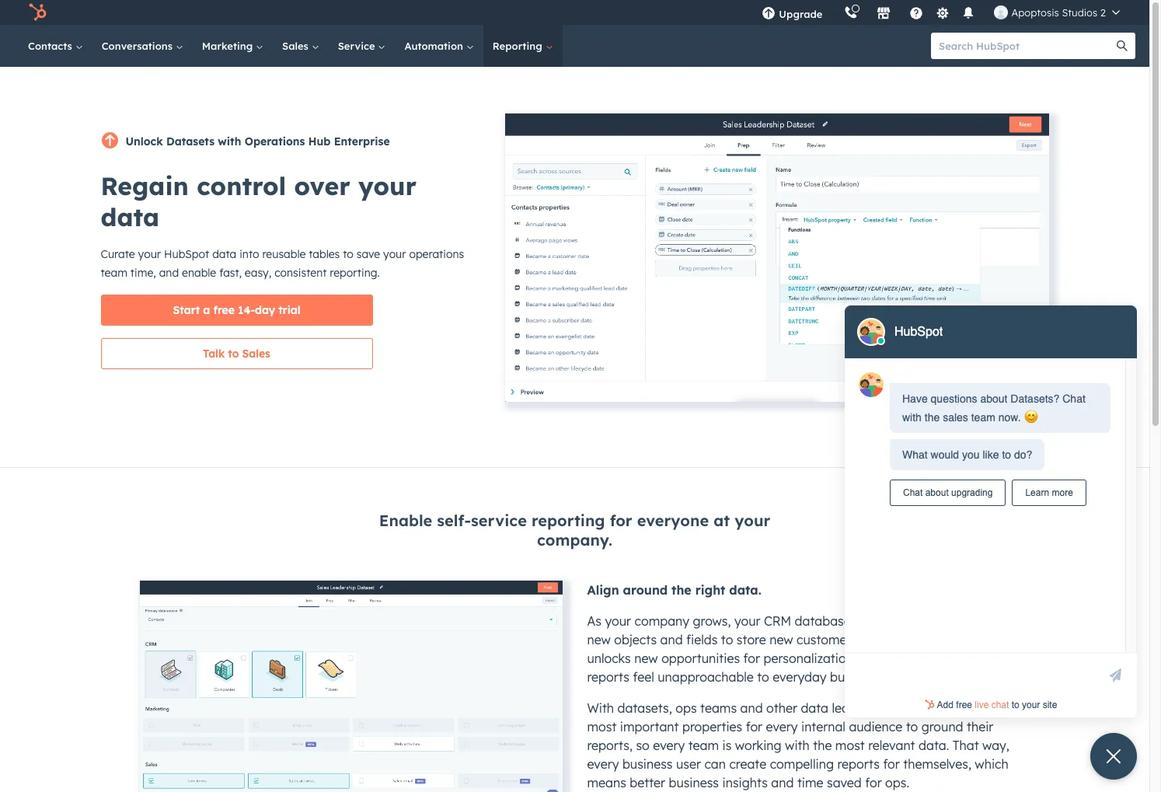 Task type: locate. For each thing, give the bounding box(es) containing it.
data
[[101, 201, 160, 233], [212, 247, 237, 261], [937, 633, 965, 648], [801, 701, 829, 717]]

datasets,
[[618, 701, 673, 717]]

1 horizontal spatial with
[[786, 738, 810, 754]]

1 vertical spatial reports
[[838, 757, 880, 773]]

reporting link
[[484, 25, 563, 67]]

business down user at the right of the page
[[669, 776, 719, 791]]

company
[[635, 614, 690, 629]]

for up working
[[746, 720, 763, 735]]

and down company
[[661, 633, 683, 648]]

to down pre-
[[906, 720, 919, 735]]

new
[[907, 633, 933, 648]]

0 vertical spatial business
[[831, 670, 881, 685]]

to left store on the bottom right of the page
[[722, 633, 734, 648]]

database
[[795, 614, 851, 629]]

conversations
[[102, 40, 176, 52]]

reporting.
[[330, 266, 380, 280]]

create
[[948, 614, 985, 629], [730, 757, 767, 773]]

notifications button
[[956, 0, 983, 25]]

to
[[343, 247, 354, 261], [228, 347, 239, 361], [722, 633, 734, 648], [758, 670, 770, 685], [906, 720, 919, 735]]

calling icon button
[[839, 2, 865, 23]]

for down store on the bottom right of the page
[[744, 651, 761, 667]]

0 vertical spatial create
[[948, 614, 985, 629]]

calling icon image
[[845, 6, 859, 20]]

reports down unlocks
[[588, 670, 630, 685]]

0 horizontal spatial with
[[218, 135, 241, 149]]

help button
[[904, 0, 930, 25]]

reports
[[588, 670, 630, 685], [838, 757, 880, 773]]

0 vertical spatial data.
[[730, 583, 762, 598]]

can right the it
[[895, 651, 917, 667]]

around
[[623, 583, 668, 598]]

0 vertical spatial every
[[766, 720, 798, 735]]

sales right talk
[[242, 347, 271, 361]]

objects
[[615, 633, 657, 648]]

1 horizontal spatial new
[[635, 651, 658, 667]]

sales left service
[[282, 40, 312, 52]]

your down enterprise
[[358, 170, 417, 201]]

for
[[610, 511, 633, 531], [744, 651, 761, 667], [746, 720, 763, 735], [884, 757, 900, 773], [866, 776, 882, 791]]

enable
[[379, 511, 433, 531]]

other
[[767, 701, 798, 717]]

data. inside with datasets, ops teams and other data leaders can pre-select the most important properties for every internal audience to ground their reports, so every team is working with the most relevant data. that way, every business user can create compelling reports for themselves, which means better business insights and time saved for ops.
[[919, 738, 950, 754]]

opportunities
[[662, 651, 740, 667]]

customer
[[797, 633, 852, 648]]

data. right right
[[730, 583, 762, 598]]

business up better
[[623, 757, 673, 773]]

to inside button
[[228, 347, 239, 361]]

new down as
[[588, 633, 611, 648]]

for inside as your company grows, your crm database grows, too. you create new objects and fields to store new customer insights. new data unlocks new opportunities for personalization. but it can make building reports feel unapproachable to everyday business users.
[[744, 651, 761, 667]]

leaders
[[832, 701, 875, 717]]

data.
[[730, 583, 762, 598], [919, 738, 950, 754]]

as your company grows, your crm database grows, too. you create new objects and fields to store new customer insights. new data unlocks new opportunities for personalization. but it can make building reports feel unapproachable to everyday business users.
[[588, 614, 1003, 685]]

start a free 14-day trial button
[[101, 295, 373, 326]]

which
[[975, 757, 1009, 773]]

create inside as your company grows, your crm database grows, too. you create new objects and fields to store new customer insights. new data unlocks new opportunities for personalization. but it can make building reports feel unapproachable to everyday business users.
[[948, 614, 985, 629]]

0 vertical spatial the
[[672, 583, 692, 598]]

0 vertical spatial reports
[[588, 670, 630, 685]]

select
[[928, 701, 961, 717]]

0 horizontal spatial every
[[588, 757, 619, 773]]

business inside as your company grows, your crm database grows, too. you create new objects and fields to store new customer insights. new data unlocks new opportunities for personalization. but it can make building reports feel unapproachable to everyday business users.
[[831, 670, 881, 685]]

1 horizontal spatial grows,
[[855, 614, 893, 629]]

0 vertical spatial with
[[218, 135, 241, 149]]

data up internal
[[801, 701, 829, 717]]

operations
[[409, 247, 464, 261]]

1 vertical spatial create
[[730, 757, 767, 773]]

data inside regain control over your data
[[101, 201, 160, 233]]

over
[[294, 170, 351, 201]]

0 horizontal spatial the
[[672, 583, 692, 598]]

crm
[[764, 614, 792, 629]]

ops.
[[886, 776, 910, 791]]

menu item
[[834, 0, 837, 25]]

your right at
[[735, 511, 771, 531]]

with right datasets
[[218, 135, 241, 149]]

0 horizontal spatial grows,
[[693, 614, 731, 629]]

every up the means
[[588, 757, 619, 773]]

0 horizontal spatial new
[[588, 633, 611, 648]]

1 horizontal spatial every
[[653, 738, 685, 754]]

0 vertical spatial can
[[895, 651, 917, 667]]

feel
[[633, 670, 655, 685]]

and down compelling on the bottom
[[772, 776, 794, 791]]

1 horizontal spatial reports
[[838, 757, 880, 773]]

0 horizontal spatial reports
[[588, 670, 630, 685]]

data inside the curate your hubspot data into reusable tables to save your operations team time, and enable fast, easy, consistent reporting.
[[212, 247, 237, 261]]

0 vertical spatial sales
[[282, 40, 312, 52]]

team
[[101, 266, 127, 280], [689, 738, 719, 754]]

can
[[895, 651, 917, 667], [879, 701, 900, 717], [705, 757, 726, 773]]

1 horizontal spatial sales
[[282, 40, 312, 52]]

1 vertical spatial business
[[623, 757, 673, 773]]

insights.
[[855, 633, 904, 648]]

1 vertical spatial sales
[[242, 347, 271, 361]]

Search HubSpot search field
[[932, 33, 1122, 59]]

business
[[831, 670, 881, 685], [623, 757, 673, 773], [669, 776, 719, 791]]

service
[[338, 40, 378, 52]]

1 vertical spatial with
[[786, 738, 810, 754]]

trial
[[279, 303, 301, 317]]

1 grows, from the left
[[693, 614, 731, 629]]

0 horizontal spatial sales
[[242, 347, 271, 361]]

grows, up "fields"
[[693, 614, 731, 629]]

your inside enable self-service reporting for everyone at your company.
[[735, 511, 771, 531]]

tara schultz image
[[995, 5, 1009, 19]]

create up insights
[[730, 757, 767, 773]]

day
[[255, 303, 275, 317]]

reports,
[[588, 738, 633, 754]]

with
[[218, 135, 241, 149], [786, 738, 810, 754]]

new down crm
[[770, 633, 794, 648]]

settings image
[[936, 7, 950, 21]]

time
[[798, 776, 824, 791]]

contacts link
[[19, 25, 92, 67]]

reusable
[[262, 247, 306, 261]]

the left right
[[672, 583, 692, 598]]

data up "curate"
[[101, 201, 160, 233]]

with up compelling on the bottom
[[786, 738, 810, 754]]

2 horizontal spatial the
[[965, 701, 984, 717]]

into
[[240, 247, 259, 261]]

1 horizontal spatial most
[[836, 738, 865, 754]]

properties
[[683, 720, 743, 735]]

every right so
[[653, 738, 685, 754]]

can up audience
[[879, 701, 900, 717]]

apoptosis studios 2
[[1012, 6, 1107, 19]]

1 horizontal spatial team
[[689, 738, 719, 754]]

most down the with
[[588, 720, 617, 735]]

most down audience
[[836, 738, 865, 754]]

you
[[922, 614, 944, 629]]

your inside regain control over your data
[[358, 170, 417, 201]]

and inside as your company grows, your crm database grows, too. you create new objects and fields to store new customer insights. new data unlocks new opportunities for personalization. but it can make building reports feel unapproachable to everyday business users.
[[661, 633, 683, 648]]

unlock datasets with operations hub enterprise
[[126, 135, 390, 149]]

data inside as your company grows, your crm database grows, too. you create new objects and fields to store new customer insights. new data unlocks new opportunities for personalization. but it can make building reports feel unapproachable to everyday business users.
[[937, 633, 965, 648]]

new up feel
[[635, 651, 658, 667]]

contacts
[[28, 40, 75, 52]]

team down "curate"
[[101, 266, 127, 280]]

0 vertical spatial most
[[588, 720, 617, 735]]

reports up saved
[[838, 757, 880, 773]]

1 horizontal spatial the
[[814, 738, 832, 754]]

1 vertical spatial data.
[[919, 738, 950, 754]]

to right talk
[[228, 347, 239, 361]]

most
[[588, 720, 617, 735], [836, 738, 865, 754]]

with inside with datasets, ops teams and other data leaders can pre-select the most important properties for every internal audience to ground their reports, so every team is working with the most relevant data. that way, every business user can create compelling reports for themselves, which means better business insights and time saved for ops.
[[786, 738, 810, 754]]

data inside with datasets, ops teams and other data leaders can pre-select the most important properties for every internal audience to ground their reports, so every team is working with the most relevant data. that way, every business user can create compelling reports for themselves, which means better business insights and time saved for ops.
[[801, 701, 829, 717]]

1 vertical spatial team
[[689, 738, 719, 754]]

self-
[[437, 511, 471, 531]]

1 vertical spatial the
[[965, 701, 984, 717]]

create right you
[[948, 614, 985, 629]]

1 horizontal spatial data.
[[919, 738, 950, 754]]

at
[[714, 511, 730, 531]]

search button
[[1110, 33, 1136, 59]]

upgrade image
[[762, 7, 776, 21]]

search image
[[1118, 40, 1128, 51]]

0 horizontal spatial team
[[101, 266, 127, 280]]

1 vertical spatial every
[[653, 738, 685, 754]]

your up store on the bottom right of the page
[[735, 614, 761, 629]]

grows, up insights.
[[855, 614, 893, 629]]

hub
[[308, 135, 331, 149]]

1 vertical spatial most
[[836, 738, 865, 754]]

sales inside button
[[242, 347, 271, 361]]

sales
[[282, 40, 312, 52], [242, 347, 271, 361]]

building
[[956, 651, 1003, 667]]

to up reporting.
[[343, 247, 354, 261]]

1 vertical spatial can
[[879, 701, 900, 717]]

the down internal
[[814, 738, 832, 754]]

for left ops.
[[866, 776, 882, 791]]

the
[[672, 583, 692, 598], [965, 701, 984, 717], [814, 738, 832, 754]]

team down properties
[[689, 738, 719, 754]]

sales link
[[273, 25, 329, 67]]

1 horizontal spatial create
[[948, 614, 985, 629]]

regain
[[101, 170, 189, 201]]

pre-
[[904, 701, 928, 717]]

for left everyone
[[610, 511, 633, 531]]

the up their
[[965, 701, 984, 717]]

data up make in the bottom right of the page
[[937, 633, 965, 648]]

can down is
[[705, 757, 726, 773]]

data. up themselves,
[[919, 738, 950, 754]]

business down but
[[831, 670, 881, 685]]

0 vertical spatial team
[[101, 266, 127, 280]]

data up 'fast,'
[[212, 247, 237, 261]]

fields
[[687, 633, 718, 648]]

operations
[[245, 135, 305, 149]]

start a free 14-day trial
[[173, 303, 301, 317]]

for inside enable self-service reporting for everyone at your company.
[[610, 511, 633, 531]]

every down other
[[766, 720, 798, 735]]

align around the right data.
[[588, 583, 762, 598]]

and down the hubspot
[[159, 266, 179, 280]]

grows,
[[693, 614, 731, 629], [855, 614, 893, 629]]

themselves,
[[904, 757, 972, 773]]

studios
[[1063, 6, 1098, 19]]

2 horizontal spatial every
[[766, 720, 798, 735]]

reports inside as your company grows, your crm database grows, too. you create new objects and fields to store new customer insights. new data unlocks new opportunities for personalization. but it can make building reports feel unapproachable to everyday business users.
[[588, 670, 630, 685]]

better
[[630, 776, 666, 791]]

help image
[[910, 7, 924, 21]]

0 horizontal spatial create
[[730, 757, 767, 773]]

menu
[[752, 0, 1132, 25]]

service link
[[329, 25, 395, 67]]

save
[[357, 247, 380, 261]]

make
[[920, 651, 952, 667]]



Task type: describe. For each thing, give the bounding box(es) containing it.
2 grows, from the left
[[855, 614, 893, 629]]

curate your hubspot data into reusable tables to save your operations team time, and enable fast, easy, consistent reporting.
[[101, 247, 464, 280]]

it
[[884, 651, 892, 667]]

that
[[953, 738, 980, 754]]

company.
[[537, 531, 613, 550]]

menu containing apoptosis studios 2
[[752, 0, 1132, 25]]

team inside the curate your hubspot data into reusable tables to save your operations team time, and enable fast, easy, consistent reporting.
[[101, 266, 127, 280]]

marketing link
[[193, 25, 273, 67]]

regain control over your data
[[101, 170, 417, 233]]

right
[[696, 583, 726, 598]]

their
[[967, 720, 994, 735]]

marketing
[[202, 40, 256, 52]]

automation
[[405, 40, 466, 52]]

to inside with datasets, ops teams and other data leaders can pre-select the most important properties for every internal audience to ground their reports, so every team is working with the most relevant data. that way, every business user can create compelling reports for themselves, which means better business insights and time saved for ops.
[[906, 720, 919, 735]]

so
[[636, 738, 650, 754]]

a
[[203, 303, 210, 317]]

hubspot image
[[28, 3, 47, 22]]

free
[[213, 303, 235, 317]]

everyone
[[637, 511, 709, 531]]

unlocks
[[588, 651, 631, 667]]

create inside with datasets, ops teams and other data leaders can pre-select the most important properties for every internal audience to ground their reports, so every team is working with the most relevant data. that way, every business user can create compelling reports for themselves, which means better business insights and time saved for ops.
[[730, 757, 767, 773]]

your right the save
[[383, 247, 406, 261]]

automation link
[[395, 25, 484, 67]]

2
[[1101, 6, 1107, 19]]

datasets
[[166, 135, 215, 149]]

to inside the curate your hubspot data into reusable tables to save your operations team time, and enable fast, easy, consistent reporting.
[[343, 247, 354, 261]]

easy,
[[245, 266, 272, 280]]

talk
[[203, 347, 225, 361]]

fast,
[[219, 266, 242, 280]]

and inside the curate your hubspot data into reusable tables to save your operations team time, and enable fast, easy, consistent reporting.
[[159, 266, 179, 280]]

team inside with datasets, ops teams and other data leaders can pre-select the most important properties for every internal audience to ground their reports, so every team is working with the most relevant data. that way, every business user can create compelling reports for themselves, which means better business insights and time saved for ops.
[[689, 738, 719, 754]]

2 vertical spatial every
[[588, 757, 619, 773]]

talk to sales
[[203, 347, 271, 361]]

as
[[588, 614, 602, 629]]

chat widget region
[[824, 268, 1150, 792]]

can inside as your company grows, your crm database grows, too. you create new objects and fields to store new customer insights. new data unlocks new opportunities for personalization. but it can make building reports feel unapproachable to everyday business users.
[[895, 651, 917, 667]]

saved
[[827, 776, 862, 791]]

0 horizontal spatial data.
[[730, 583, 762, 598]]

conversations link
[[92, 25, 193, 67]]

tables
[[309, 247, 340, 261]]

enterprise
[[334, 135, 390, 149]]

to up other
[[758, 670, 770, 685]]

way,
[[983, 738, 1010, 754]]

is
[[723, 738, 732, 754]]

with
[[588, 701, 614, 717]]

hubspot link
[[19, 3, 58, 22]]

reporting
[[493, 40, 546, 52]]

notifications image
[[962, 7, 976, 21]]

curate
[[101, 247, 135, 261]]

users.
[[884, 670, 918, 685]]

talk to sales button
[[101, 338, 373, 369]]

internal
[[802, 720, 846, 735]]

settings link
[[934, 4, 953, 21]]

2 vertical spatial business
[[669, 776, 719, 791]]

2 vertical spatial the
[[814, 738, 832, 754]]

reporting
[[532, 511, 605, 531]]

2 vertical spatial can
[[705, 757, 726, 773]]

control
[[197, 170, 286, 201]]

marketplaces button
[[868, 0, 901, 25]]

unapproachable
[[658, 670, 754, 685]]

your up time,
[[138, 247, 161, 261]]

enable self-service reporting for everyone at your company.
[[379, 511, 771, 550]]

2 horizontal spatial new
[[770, 633, 794, 648]]

start
[[173, 303, 200, 317]]

compelling
[[770, 757, 834, 773]]

ops
[[676, 701, 697, 717]]

14-
[[238, 303, 255, 317]]

means
[[588, 776, 627, 791]]

apoptosis studios 2 button
[[986, 0, 1130, 25]]

consistent
[[275, 266, 327, 280]]

reports inside with datasets, ops teams and other data leaders can pre-select the most important properties for every internal audience to ground their reports, so every team is working with the most relevant data. that way, every business user can create compelling reports for themselves, which means better business insights and time saved for ops.
[[838, 757, 880, 773]]

time,
[[131, 266, 156, 280]]

enable
[[182, 266, 216, 280]]

with datasets, ops teams and other data leaders can pre-select the most important properties for every internal audience to ground their reports, so every team is working with the most relevant data. that way, every business user can create compelling reports for themselves, which means better business insights and time saved for ops.
[[588, 701, 1010, 791]]

audience
[[850, 720, 903, 735]]

marketplaces image
[[878, 7, 892, 21]]

and left other
[[741, 701, 763, 717]]

personalization.
[[764, 651, 857, 667]]

unlock
[[126, 135, 163, 149]]

for down relevant
[[884, 757, 900, 773]]

teams
[[701, 701, 737, 717]]

0 horizontal spatial most
[[588, 720, 617, 735]]

hubspot
[[164, 247, 209, 261]]

relevant
[[869, 738, 916, 754]]

everyday
[[773, 670, 827, 685]]

align
[[588, 583, 620, 598]]

service
[[471, 511, 527, 531]]

your right as
[[605, 614, 632, 629]]

working
[[736, 738, 782, 754]]



Task type: vqa. For each thing, say whether or not it's contained in the screenshot.
alert at the top of page
no



